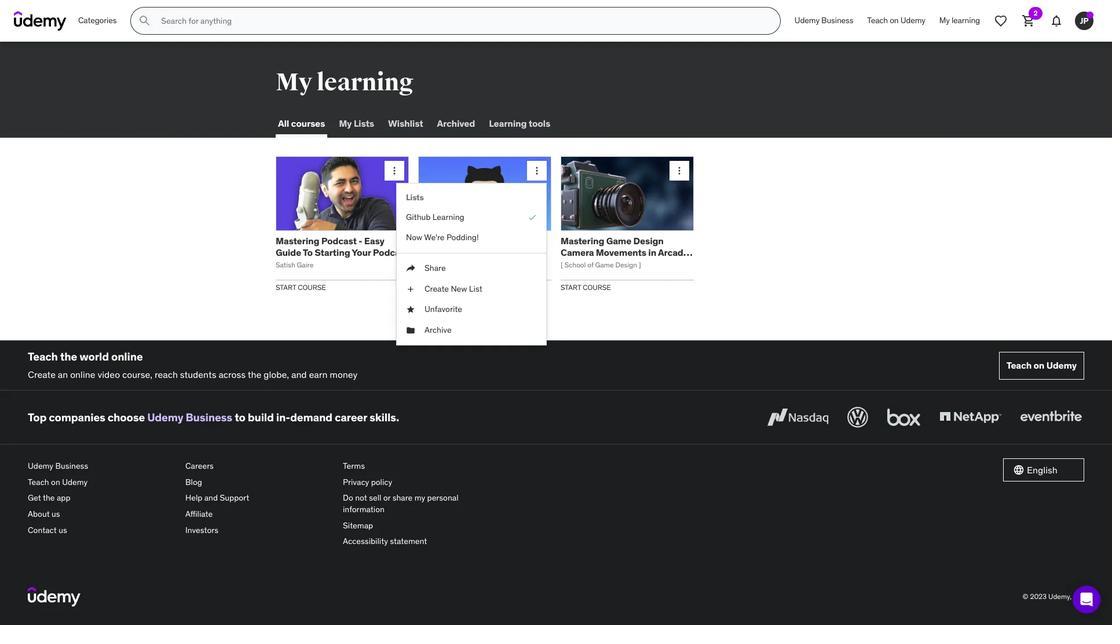 Task type: locate. For each thing, give the bounding box(es) containing it.
udemy image
[[14, 11, 67, 31], [28, 587, 81, 607]]

my learning up my lists
[[276, 68, 413, 97]]

start for mastering podcast -  easy guide to starting your podcast
[[276, 283, 296, 292]]

inc.
[[1074, 592, 1085, 601]]

1 horizontal spatial the
[[60, 350, 77, 364]]

&
[[433, 235, 439, 247]]

on inside the udemy business teach on udemy get the app about us contact us
[[51, 477, 60, 488]]

2 horizontal spatial on
[[1034, 360, 1045, 371]]

my up all courses
[[276, 68, 312, 97]]

mastering game design camera movements in arcade studio
[[561, 235, 689, 269]]

money
[[330, 369, 358, 381]]

0 vertical spatial online
[[111, 350, 143, 364]]

learning
[[489, 118, 527, 129], [433, 212, 464, 222]]

of
[[588, 261, 594, 269]]

on
[[890, 15, 899, 26], [1034, 360, 1045, 371], [51, 477, 60, 488]]

design down movements
[[616, 261, 637, 269]]

2 mastering from the left
[[561, 235, 604, 247]]

the right the get
[[43, 493, 55, 504]]

start down school
[[561, 283, 581, 292]]

1 vertical spatial my
[[276, 68, 312, 97]]

the left globe,
[[248, 369, 261, 381]]

2
[[1034, 9, 1038, 17]]

and left earn
[[291, 369, 307, 381]]

start course for git & github crash course: create a repository from scratch!
[[418, 283, 469, 292]]

1 horizontal spatial podcast
[[373, 247, 408, 258]]

1 horizontal spatial mastering
[[561, 235, 604, 247]]

0 vertical spatial on
[[890, 15, 899, 26]]

new
[[451, 284, 467, 294]]

0 vertical spatial my learning
[[940, 15, 980, 26]]

xsmall image inside create new list button
[[406, 284, 415, 295]]

start for mastering game design camera movements in arcade studio
[[561, 283, 581, 292]]

my learning left the wishlist image on the right top of page
[[940, 15, 980, 26]]

2 xsmall image from the top
[[406, 284, 415, 295]]

2 vertical spatial xsmall image
[[406, 325, 415, 336]]

online right an
[[70, 369, 95, 381]]

0 vertical spatial teach on udemy link
[[861, 7, 933, 35]]

across
[[219, 369, 246, 381]]

sitemap
[[343, 521, 373, 531]]

3 course from the left
[[583, 283, 611, 292]]

course down [ school of game design ]
[[583, 283, 611, 292]]

not
[[355, 493, 367, 504]]

1 vertical spatial learning
[[433, 212, 464, 222]]

mastering
[[276, 235, 319, 247], [561, 235, 604, 247]]

support
[[220, 493, 249, 504]]

my left the wishlist image on the right top of page
[[940, 15, 950, 26]]

arcade
[[658, 247, 689, 258]]

1 xsmall image from the top
[[406, 263, 415, 274]]

my right courses
[[339, 118, 352, 129]]

2 horizontal spatial business
[[822, 15, 854, 26]]

english button
[[1003, 459, 1085, 482]]

1 vertical spatial and
[[204, 493, 218, 504]]

1 horizontal spatial course
[[440, 283, 469, 292]]

investors link
[[185, 523, 334, 539]]

mastering up gaire
[[276, 235, 319, 247]]

0 horizontal spatial course options image
[[389, 165, 400, 177]]

my learning link
[[933, 7, 987, 35]]

start down satish on the left top of page
[[276, 283, 296, 292]]

course for mastering podcast -  easy guide to starting your podcast
[[298, 283, 326, 292]]

this course is in the collection. image
[[528, 212, 537, 223]]

lists up github
[[406, 192, 424, 203]]

teach on udemy
[[867, 15, 926, 26], [1007, 360, 1077, 371]]

learning left the wishlist image on the right top of page
[[952, 15, 980, 26]]

start course down gaire
[[276, 283, 326, 292]]

podcast left -
[[321, 235, 357, 247]]

1 horizontal spatial teach on udemy
[[1007, 360, 1077, 371]]

1 horizontal spatial on
[[890, 15, 899, 26]]

start course down of
[[561, 283, 611, 292]]

learning up my lists
[[317, 68, 413, 97]]

1 course from the left
[[298, 283, 326, 292]]

world
[[79, 350, 109, 364]]

udemy
[[795, 15, 820, 26], [901, 15, 926, 26], [1047, 360, 1077, 371], [147, 411, 183, 425], [28, 461, 53, 472], [62, 477, 88, 488]]

1 mastering from the left
[[276, 235, 319, 247]]

1 horizontal spatial my learning
[[940, 15, 980, 26]]

create up kalob
[[418, 247, 447, 258]]

lists left wishlist
[[354, 118, 374, 129]]

0 vertical spatial learning
[[952, 15, 980, 26]]

learning up the now we're podding!
[[433, 212, 464, 222]]

1 horizontal spatial and
[[291, 369, 307, 381]]

netapp image
[[937, 405, 1004, 431]]

podcast
[[321, 235, 357, 247], [373, 247, 408, 258]]

policy
[[371, 477, 392, 488]]

1 horizontal spatial online
[[111, 350, 143, 364]]

courses
[[291, 118, 325, 129]]

1 course options image from the left
[[389, 165, 400, 177]]

1 vertical spatial us
[[59, 525, 67, 536]]

create new list button
[[397, 279, 546, 300]]

0 horizontal spatial lists
[[354, 118, 374, 129]]

3 start from the left
[[561, 283, 581, 292]]

1 horizontal spatial learning
[[952, 15, 980, 26]]

course down gaire
[[298, 283, 326, 292]]

1 horizontal spatial business
[[186, 411, 232, 425]]

xsmall image down xsmall icon in the left of the page
[[406, 325, 415, 336]]

1 vertical spatial the
[[248, 369, 261, 381]]

create left an
[[28, 369, 56, 381]]

2 vertical spatial on
[[51, 477, 60, 488]]

2 start from the left
[[418, 283, 439, 292]]

0 horizontal spatial course
[[298, 283, 326, 292]]

0 vertical spatial lists
[[354, 118, 374, 129]]

0 vertical spatial design
[[634, 235, 664, 247]]

0 vertical spatial teach on udemy
[[867, 15, 926, 26]]

now
[[406, 233, 422, 243]]

1 vertical spatial business
[[186, 411, 232, 425]]

teach on udemy link
[[861, 7, 933, 35], [999, 352, 1085, 380], [28, 475, 176, 491]]

categories
[[78, 15, 117, 26]]

0 vertical spatial xsmall image
[[406, 263, 415, 274]]

2 vertical spatial my
[[339, 118, 352, 129]]

0 vertical spatial udemy image
[[14, 11, 67, 31]]

start
[[276, 283, 296, 292], [418, 283, 439, 292], [561, 283, 581, 292]]

0 horizontal spatial start course
[[276, 283, 326, 292]]

1 start course from the left
[[276, 283, 326, 292]]

xsmall image for create new list
[[406, 284, 415, 295]]

wishlist
[[388, 118, 423, 129]]

2 vertical spatial the
[[43, 493, 55, 504]]

git
[[418, 235, 431, 247]]

us right about
[[52, 509, 60, 520]]

game right of
[[595, 261, 614, 269]]

3 xsmall image from the top
[[406, 325, 415, 336]]

© 2023 udemy, inc.
[[1023, 592, 1085, 601]]

0 horizontal spatial business
[[55, 461, 88, 472]]

you have alerts image
[[1087, 12, 1094, 19]]

app
[[57, 493, 70, 504]]

box image
[[885, 405, 924, 431]]

udemy business link
[[788, 7, 861, 35], [147, 411, 232, 425], [28, 459, 176, 475]]

0 vertical spatial learning
[[489, 118, 527, 129]]

learning left 'tools'
[[489, 118, 527, 129]]

1 vertical spatial create
[[425, 284, 449, 294]]

0 vertical spatial business
[[822, 15, 854, 26]]

0 horizontal spatial my learning
[[276, 68, 413, 97]]

0 vertical spatial us
[[52, 509, 60, 520]]

1 horizontal spatial start course
[[418, 283, 469, 292]]

in
[[648, 247, 656, 258]]

xsmall image inside share button
[[406, 263, 415, 274]]

course options image for mastering game design camera movements in arcade studio
[[674, 165, 685, 177]]

start course down share
[[418, 283, 469, 292]]

course left list
[[440, 283, 469, 292]]

course
[[298, 283, 326, 292], [440, 283, 469, 292], [583, 283, 611, 292]]

start down share
[[418, 283, 439, 292]]

1 vertical spatial lists
[[406, 192, 424, 203]]

0 horizontal spatial on
[[51, 477, 60, 488]]

1 vertical spatial xsmall image
[[406, 284, 415, 295]]

0 horizontal spatial learning
[[433, 212, 464, 222]]

create inside git & github crash course: create a repository from scratch!
[[418, 247, 447, 258]]

2 vertical spatial business
[[55, 461, 88, 472]]

2 link
[[1015, 7, 1043, 35]]

learning
[[952, 15, 980, 26], [317, 68, 413, 97]]

business
[[822, 15, 854, 26], [186, 411, 232, 425], [55, 461, 88, 472]]

Search for anything text field
[[159, 11, 766, 31]]

create inside button
[[425, 284, 449, 294]]

1 vertical spatial online
[[70, 369, 95, 381]]

2 horizontal spatial start course
[[561, 283, 611, 292]]

0 vertical spatial game
[[606, 235, 632, 247]]

0 horizontal spatial start
[[276, 283, 296, 292]]

submit search image
[[138, 14, 152, 28]]

course options image
[[531, 165, 543, 177]]

2 vertical spatial teach on udemy link
[[28, 475, 176, 491]]

the up an
[[60, 350, 77, 364]]

1 vertical spatial learning
[[317, 68, 413, 97]]

course options image
[[389, 165, 400, 177], [674, 165, 685, 177]]

[ school of game design ]
[[561, 261, 641, 269]]

0 horizontal spatial mastering
[[276, 235, 319, 247]]

1 start from the left
[[276, 283, 296, 292]]

1 horizontal spatial learning
[[489, 118, 527, 129]]

share
[[393, 493, 413, 504]]

podcast down now
[[373, 247, 408, 258]]

my lists
[[339, 118, 374, 129]]

to
[[235, 411, 245, 425]]

the inside the udemy business teach on udemy get the app about us contact us
[[43, 493, 55, 504]]

mastering up studio
[[561, 235, 604, 247]]

1 horizontal spatial course options image
[[674, 165, 685, 177]]

online up course,
[[111, 350, 143, 364]]

personal
[[427, 493, 459, 504]]

reach
[[155, 369, 178, 381]]

xsmall image left kalob
[[406, 263, 415, 274]]

1 horizontal spatial teach on udemy link
[[861, 7, 933, 35]]

blog link
[[185, 475, 334, 491]]

mastering inside mastering podcast -  easy guide to starting your podcast satish gaire
[[276, 235, 319, 247]]

lists
[[354, 118, 374, 129], [406, 192, 424, 203]]

2 horizontal spatial start
[[561, 283, 581, 292]]

2 start course from the left
[[418, 283, 469, 292]]

0 vertical spatial the
[[60, 350, 77, 364]]

terms privacy policy do not sell or share my personal information sitemap accessibility statement
[[343, 461, 459, 547]]

3 start course from the left
[[561, 283, 611, 292]]

1 vertical spatial on
[[1034, 360, 1045, 371]]

1 horizontal spatial lists
[[406, 192, 424, 203]]

1 horizontal spatial my
[[339, 118, 352, 129]]

xsmall image up xsmall icon in the left of the page
[[406, 284, 415, 295]]

shopping cart with 2 items image
[[1022, 14, 1036, 28]]

©
[[1023, 592, 1029, 601]]

careers link
[[185, 459, 334, 475]]

0 horizontal spatial podcast
[[321, 235, 357, 247]]

0 vertical spatial udemy business link
[[788, 7, 861, 35]]

2 course from the left
[[440, 283, 469, 292]]

statement
[[390, 537, 427, 547]]

0 horizontal spatial and
[[204, 493, 218, 504]]

game
[[606, 235, 632, 247], [595, 261, 614, 269]]

school
[[565, 261, 586, 269]]

0 horizontal spatial teach on udemy
[[867, 15, 926, 26]]

mastering for movements
[[561, 235, 604, 247]]

game up [ school of game design ]
[[606, 235, 632, 247]]

design
[[634, 235, 664, 247], [616, 261, 637, 269]]

mastering inside mastering game design camera movements in arcade studio
[[561, 235, 604, 247]]

start course
[[276, 283, 326, 292], [418, 283, 469, 292], [561, 283, 611, 292]]

guide
[[276, 247, 301, 258]]

skills.
[[370, 411, 399, 425]]

and right help
[[204, 493, 218, 504]]

2 horizontal spatial the
[[248, 369, 261, 381]]

1 vertical spatial design
[[616, 261, 637, 269]]

get the app link
[[28, 491, 176, 507]]

xsmall image inside archive button
[[406, 325, 415, 336]]

privacy policy link
[[343, 475, 491, 491]]

1 vertical spatial udemy business link
[[147, 411, 232, 425]]

course options image for mastering podcast -  easy guide to starting your podcast
[[389, 165, 400, 177]]

0 horizontal spatial online
[[70, 369, 95, 381]]

course for mastering game design camera movements in arcade studio
[[583, 283, 611, 292]]

0 vertical spatial my
[[940, 15, 950, 26]]

design up ]
[[634, 235, 664, 247]]

0 vertical spatial create
[[418, 247, 447, 258]]

create down share
[[425, 284, 449, 294]]

start course for mastering game design camera movements in arcade studio
[[561, 283, 611, 292]]

us right contact
[[59, 525, 67, 536]]

my for my learning link
[[940, 15, 950, 26]]

2 horizontal spatial teach on udemy link
[[999, 352, 1085, 380]]

course for git & github crash course: create a repository from scratch!
[[440, 283, 469, 292]]

1 vertical spatial teach on udemy
[[1007, 360, 1077, 371]]

business inside the udemy business teach on udemy get the app about us contact us
[[55, 461, 88, 472]]

xsmall image
[[406, 263, 415, 274], [406, 284, 415, 295], [406, 325, 415, 336]]

1 horizontal spatial start
[[418, 283, 439, 292]]

2 horizontal spatial course
[[583, 283, 611, 292]]

udemy business teach on udemy get the app about us contact us
[[28, 461, 88, 536]]

0 horizontal spatial the
[[43, 493, 55, 504]]

2 horizontal spatial my
[[940, 15, 950, 26]]

careers blog help and support affiliate investors
[[185, 461, 249, 536]]

0 vertical spatial and
[[291, 369, 307, 381]]

github
[[406, 212, 431, 222]]

2 vertical spatial create
[[28, 369, 56, 381]]

start for git & github crash course: create a repository from scratch!
[[418, 283, 439, 292]]

2 course options image from the left
[[674, 165, 685, 177]]

mastering podcast -  easy guide to starting your podcast satish gaire
[[276, 235, 408, 269]]

scratch!
[[418, 258, 455, 269]]

demand
[[290, 411, 333, 425]]

1 vertical spatial udemy image
[[28, 587, 81, 607]]



Task type: vqa. For each thing, say whether or not it's contained in the screenshot.
Featured
no



Task type: describe. For each thing, give the bounding box(es) containing it.
podding!
[[447, 233, 479, 243]]

list
[[469, 284, 482, 294]]

volkswagen image
[[845, 405, 871, 431]]

unfavorite
[[425, 304, 462, 315]]

do
[[343, 493, 353, 504]]

notifications image
[[1050, 14, 1064, 28]]

sell
[[369, 493, 381, 504]]

0 horizontal spatial teach on udemy link
[[28, 475, 176, 491]]

teach inside the udemy business teach on udemy get the app about us contact us
[[28, 477, 49, 488]]

design inside mastering game design camera movements in arcade studio
[[634, 235, 664, 247]]

all courses link
[[276, 110, 327, 138]]

a
[[449, 247, 454, 258]]

course,
[[122, 369, 152, 381]]

create new list
[[425, 284, 482, 294]]

help and support link
[[185, 491, 334, 507]]

information
[[343, 505, 385, 515]]

earn
[[309, 369, 328, 381]]

now we're podding!
[[406, 233, 479, 243]]

my lists link
[[337, 110, 377, 138]]

an
[[58, 369, 68, 381]]

my
[[415, 493, 425, 504]]

affiliate link
[[185, 507, 334, 523]]

eventbrite image
[[1018, 405, 1085, 431]]

companies
[[49, 411, 105, 425]]

terms link
[[343, 459, 491, 475]]

from
[[505, 247, 527, 258]]

xsmall image for share
[[406, 263, 415, 274]]

github learning
[[406, 212, 464, 222]]

easy
[[364, 235, 385, 247]]

xsmall image
[[406, 304, 415, 316]]

now we're podding! button
[[397, 228, 546, 249]]

satish
[[276, 261, 295, 269]]

tools
[[529, 118, 550, 129]]

game inside mastering game design camera movements in arcade studio
[[606, 235, 632, 247]]

mastering podcast -  easy guide to starting your podcast link
[[276, 235, 408, 258]]

crash
[[473, 235, 498, 247]]

affiliate
[[185, 509, 213, 520]]

about
[[28, 509, 50, 520]]

-
[[359, 235, 362, 247]]

or
[[383, 493, 391, 504]]

contact us link
[[28, 523, 176, 539]]

career
[[335, 411, 367, 425]]

contact
[[28, 525, 57, 536]]

1 vertical spatial game
[[595, 261, 614, 269]]

video
[[98, 369, 120, 381]]

my for the my lists link
[[339, 118, 352, 129]]

wishlist image
[[994, 14, 1008, 28]]

0 horizontal spatial learning
[[317, 68, 413, 97]]

accessibility
[[343, 537, 388, 547]]

[
[[561, 261, 563, 269]]

english
[[1027, 465, 1058, 476]]

and inside 'teach the world online create an online video course, reach students across the globe, and earn money'
[[291, 369, 307, 381]]

careers
[[185, 461, 214, 472]]

2023
[[1030, 592, 1047, 601]]

business for udemy business teach on udemy get the app about us contact us
[[55, 461, 88, 472]]

help
[[185, 493, 202, 504]]

gaire
[[297, 261, 314, 269]]

wishlist link
[[386, 110, 426, 138]]

and inside careers blog help and support affiliate investors
[[204, 493, 218, 504]]

learning tools link
[[487, 110, 553, 138]]

archived
[[437, 118, 475, 129]]

teach on udemy for teach on udemy 'link' to the middle
[[1007, 360, 1077, 371]]

nasdaq image
[[765, 405, 831, 431]]

teach on udemy for the middle teach on udemy 'link'
[[867, 15, 926, 26]]

learning inside button
[[433, 212, 464, 222]]

learning tools
[[489, 118, 550, 129]]

udemy business
[[795, 15, 854, 26]]

github
[[441, 235, 471, 247]]

blog
[[185, 477, 202, 488]]

on for the middle teach on udemy 'link'
[[890, 15, 899, 26]]

mastering game design camera movements in arcade studio link
[[561, 235, 693, 269]]

investors
[[185, 525, 218, 536]]

git & github crash course: create a repository from scratch! link
[[418, 235, 536, 269]]

archive
[[425, 325, 452, 335]]

share
[[425, 263, 446, 273]]

globe,
[[264, 369, 289, 381]]

github learning button
[[397, 207, 546, 228]]

in-
[[276, 411, 290, 425]]

2 vertical spatial udemy business link
[[28, 459, 176, 475]]

jp link
[[1071, 7, 1098, 35]]

business for udemy business
[[822, 15, 854, 26]]

on for teach on udemy 'link' to the middle
[[1034, 360, 1045, 371]]

we're
[[424, 233, 445, 243]]

build
[[248, 411, 274, 425]]

small image
[[1013, 465, 1025, 476]]

mastering for guide
[[276, 235, 319, 247]]

]
[[639, 261, 641, 269]]

archive button
[[397, 320, 546, 341]]

udemy,
[[1049, 592, 1072, 601]]

get
[[28, 493, 41, 504]]

0 horizontal spatial my
[[276, 68, 312, 97]]

xsmall image for archive
[[406, 325, 415, 336]]

categories button
[[71, 7, 124, 35]]

choose
[[108, 411, 145, 425]]

sitemap link
[[343, 518, 491, 534]]

unfavorite button
[[397, 300, 546, 320]]

create inside 'teach the world online create an online video course, reach students across the globe, and earn money'
[[28, 369, 56, 381]]

teach inside 'teach the world online create an online video course, reach students across the globe, and earn money'
[[28, 350, 58, 364]]

kalob
[[418, 261, 436, 269]]

do not sell or share my personal information button
[[343, 491, 491, 518]]

start course for mastering podcast -  easy guide to starting your podcast
[[276, 283, 326, 292]]

1 vertical spatial teach on udemy link
[[999, 352, 1085, 380]]

1 vertical spatial my learning
[[276, 68, 413, 97]]

privacy
[[343, 477, 369, 488]]



